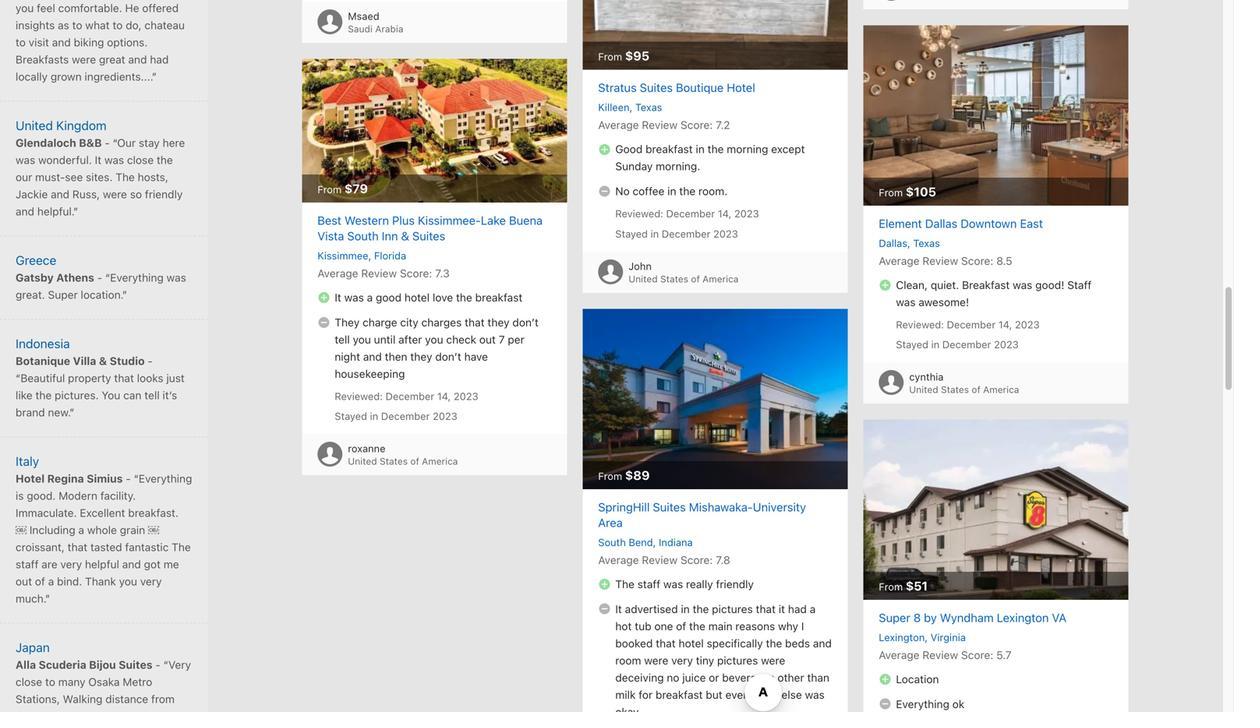 Task type: locate. For each thing, give the bounding box(es) containing it.
14, for $79
[[437, 391, 451, 402]]

from for $79
[[318, 184, 342, 195]]

it inside it advertised in the pictures that it had a hot tub one of the main reasons why i booked that hotel specifically the beds and room were very tiny pictures were deceiving no juice or beverages other than milk for breakfast but everything else was okay
[[615, 603, 622, 616]]

dallas down element
[[879, 237, 908, 249]]

united down the john
[[629, 274, 658, 285]]

stayed in december 2023
[[615, 228, 738, 240], [896, 339, 1019, 350], [335, 411, 458, 422]]

that left tasted on the left
[[68, 541, 87, 554]]

reviewed: december 14, 2023 down awesome!
[[896, 319, 1040, 330]]

from left '$89'
[[598, 470, 622, 482]]

2 horizontal spatial 14,
[[999, 319, 1012, 330]]

united down cynthia
[[909, 384, 939, 395]]

from for $105
[[879, 187, 903, 198]]

score: up really
[[681, 554, 713, 567]]

2023 up the roxanne united states of america
[[433, 411, 458, 422]]

was
[[16, 153, 35, 166], [104, 153, 124, 166], [167, 271, 186, 284], [1013, 279, 1033, 291], [344, 291, 364, 304], [896, 296, 916, 309], [664, 578, 683, 591], [805, 689, 825, 702]]

out up the much."
[[16, 575, 32, 588]]

and up helpful."
[[51, 188, 69, 201]]

1 horizontal spatial hotel
[[727, 81, 755, 94]]

of inside the roxanne united states of america
[[410, 456, 419, 467]]

simius
[[87, 472, 123, 485]]

0 horizontal spatial close
[[16, 676, 42, 689]]

0 vertical spatial breakfast
[[646, 143, 693, 156]]

it up hot
[[615, 603, 622, 616]]

0 horizontal spatial were
[[103, 188, 127, 201]]

united inside cynthia united states of america
[[909, 384, 939, 395]]

1 vertical spatial america
[[983, 384, 1020, 395]]

1 vertical spatial close
[[16, 676, 42, 689]]

that down the studio on the left of the page
[[114, 372, 134, 385]]

the down "beautiful
[[35, 389, 52, 402]]

"everything for italy
[[134, 472, 192, 485]]

stayed in december 2023 up john united states of america
[[615, 228, 738, 240]]

- inside - "very close to many osaka metro stations, walking distance from kyocera osaka dome. was gr
[[155, 659, 161, 672]]

suites
[[640, 81, 673, 94], [412, 229, 445, 243], [653, 500, 686, 514], [119, 659, 153, 672]]

hotel down "italy"
[[16, 472, 45, 485]]

stayed
[[615, 228, 648, 240], [896, 339, 929, 350], [335, 411, 367, 422]]

plus
[[392, 214, 415, 227]]

texas down element
[[913, 237, 940, 249]]

from $89
[[598, 468, 650, 483]]

including
[[29, 524, 75, 537]]

14, for $95
[[718, 208, 732, 220]]

, inside best western plus kissimmee-lake buena vista south inn & suites kissimmee , florida average review score: 7.3
[[368, 250, 371, 262]]

south inside springhill suites mishawaka-university area south bend , indiana average review score: 7.8
[[598, 537, 626, 548]]

stayed up the john
[[615, 228, 648, 240]]

1 horizontal spatial close
[[127, 153, 154, 166]]

0 horizontal spatial stayed in december 2023
[[335, 411, 458, 422]]

score: left 7.3
[[400, 267, 432, 280]]

0 horizontal spatial texas
[[635, 102, 662, 113]]

stayed for $105
[[896, 339, 929, 350]]

- for greece
[[97, 271, 102, 284]]

the left the 'main'
[[689, 620, 706, 633]]

tell
[[335, 333, 350, 346], [144, 389, 160, 402]]

- inside - "everything was great.  super location."
[[97, 271, 102, 284]]

of inside cynthia united states of america
[[972, 384, 981, 395]]

texas inside element dallas downtown east dallas , texas average review score: 8.5
[[913, 237, 940, 249]]

"everything for greece
[[105, 271, 164, 284]]

very inside it advertised in the pictures that it had a hot tub one of the main reasons why i booked that hotel specifically the beds and room were very tiny pictures were deceiving no juice or beverages other than milk for breakfast but everything else was okay
[[672, 654, 693, 667]]

1 vertical spatial reviewed: december 14, 2023
[[896, 319, 1040, 330]]

kyocera
[[16, 710, 56, 713]]

from $51
[[879, 579, 928, 594]]

states inside the roxanne united states of america
[[380, 456, 408, 467]]

, down stratus on the top of the page
[[630, 102, 633, 113]]

1 vertical spatial lexington
[[879, 632, 925, 644]]

review inside stratus suites boutique hotel killeen , texas average review score: 7.2
[[642, 119, 678, 132]]

staff up advertised
[[638, 578, 661, 591]]

the down 7.2
[[708, 143, 724, 156]]

1 horizontal spatial stayed
[[615, 228, 648, 240]]

from left $105
[[879, 187, 903, 198]]

south bend link
[[598, 537, 653, 548]]

- for united kingdom
[[105, 136, 110, 149]]

0 vertical spatial very
[[60, 558, 82, 571]]

united down roxanne
[[348, 456, 377, 467]]

0 vertical spatial friendly
[[145, 188, 183, 201]]

average down lexington link
[[879, 649, 920, 662]]

- "everything was great.  super location."
[[16, 271, 186, 301]]

reviewed: december 14, 2023 for $95
[[615, 208, 759, 220]]

stayed in december 2023 up cynthia united states of america
[[896, 339, 1019, 350]]

friendly
[[145, 188, 183, 201], [716, 578, 754, 591]]

0 vertical spatial lexington
[[997, 611, 1049, 625]]

2 horizontal spatial it
[[615, 603, 622, 616]]

0 horizontal spatial super
[[48, 288, 78, 301]]

stayed in december 2023 up the roxanne united states of america
[[335, 411, 458, 422]]

2 vertical spatial 14,
[[437, 391, 451, 402]]

it up sites.
[[95, 153, 101, 166]]

1 vertical spatial super
[[879, 611, 911, 625]]

- for indonesia
[[148, 355, 153, 368]]

south inside best western plus kissimmee-lake buena vista south inn & suites kissimmee , florida average review score: 7.3
[[347, 229, 379, 243]]

- up looks
[[148, 355, 153, 368]]

1 vertical spatial states
[[941, 384, 969, 395]]

were up deceiving
[[644, 654, 669, 667]]

1 vertical spatial texas
[[913, 237, 940, 249]]

& right inn
[[401, 229, 409, 243]]

in up roxanne
[[370, 411, 378, 422]]

, inside super 8 by wyndham lexington va lexington , virginia average review score: 5.7
[[925, 632, 928, 644]]

super down gatsby athens
[[48, 288, 78, 301]]

1 vertical spatial dallas
[[879, 237, 908, 249]]

good
[[376, 291, 402, 304]]

14, down they charge city charges that they don't tell you until after you check out 7 per night and then they don't have housekeeping
[[437, 391, 451, 402]]

0 horizontal spatial tell
[[144, 389, 160, 402]]

stayed up roxanne
[[335, 411, 367, 422]]

america for $95
[[703, 274, 739, 285]]

0 horizontal spatial very
[[60, 558, 82, 571]]

sites.
[[86, 171, 113, 183]]

suites inside best western plus kissimmee-lake buena vista south inn & suites kissimmee , florida average review score: 7.3
[[412, 229, 445, 243]]

0 horizontal spatial they
[[410, 350, 432, 363]]

2 horizontal spatial reviewed:
[[896, 319, 944, 330]]

&
[[401, 229, 409, 243], [99, 355, 107, 368]]

2 horizontal spatial very
[[672, 654, 693, 667]]

0 horizontal spatial it
[[95, 153, 101, 166]]

they
[[335, 316, 360, 329]]

hotel inside stratus suites boutique hotel killeen , texas average review score: 7.2
[[727, 81, 755, 94]]

1 horizontal spatial lexington
[[997, 611, 1049, 625]]

0 vertical spatial reviewed: december 14, 2023
[[615, 208, 759, 220]]

texas inside stratus suites boutique hotel killeen , texas average review score: 7.2
[[635, 102, 662, 113]]

much."
[[16, 592, 50, 605]]

you right thank
[[119, 575, 137, 588]]

from inside the from $105
[[879, 187, 903, 198]]

the inside good breakfast in the morning  except sunday morning.
[[708, 143, 724, 156]]

staff inside - "everything is good. modern facility. immaculate. excellent breakfast. ￼ including a whole grain  ￼ croissant, that tasted fantastic  the staff are very helpful and got me out of a bind. thank you very much."
[[16, 558, 39, 571]]

0 vertical spatial 14,
[[718, 208, 732, 220]]

from left $51
[[879, 581, 903, 593]]

from inside from $95
[[598, 51, 622, 63]]

hotel
[[405, 291, 430, 304], [679, 637, 704, 650]]

alla scuderia bijou suites
[[16, 659, 153, 672]]

america inside cynthia united states of america
[[983, 384, 1020, 395]]

0 vertical spatial the
[[116, 171, 135, 183]]

2 horizontal spatial you
[[425, 333, 443, 346]]

0 vertical spatial states
[[660, 274, 689, 285]]

america inside john united states of america
[[703, 274, 739, 285]]

in inside it advertised in the pictures that it had a hot tub one of the main reasons why i booked that hotel specifically the beds and room were very tiny pictures were deceiving no juice or beverages other than milk for breakfast but everything else was okay
[[681, 603, 690, 616]]

dallas
[[925, 217, 958, 230], [879, 237, 908, 249]]

good breakfast in the morning  except sunday morning.
[[615, 143, 805, 173]]

that
[[465, 316, 485, 329], [114, 372, 134, 385], [68, 541, 87, 554], [756, 603, 776, 616], [656, 637, 676, 650]]

from for $95
[[598, 51, 622, 63]]

0 vertical spatial it
[[95, 153, 101, 166]]

croissant,
[[16, 541, 65, 554]]

- up location."
[[97, 271, 102, 284]]

in
[[696, 143, 705, 156], [668, 185, 677, 198], [651, 228, 659, 240], [932, 339, 940, 350], [370, 411, 378, 422], [681, 603, 690, 616]]

0 horizontal spatial reviewed: december 14, 2023
[[335, 391, 479, 402]]

1 vertical spatial breakfast
[[475, 291, 523, 304]]

it for it was a good hotel love the breakfast
[[335, 291, 341, 304]]

from left $79
[[318, 184, 342, 195]]

average inside super 8 by wyndham lexington va lexington , virginia average review score: 5.7
[[879, 649, 920, 662]]

states for $105
[[941, 384, 969, 395]]

2 vertical spatial states
[[380, 456, 408, 467]]

friendly down 7.8
[[716, 578, 754, 591]]

and down the jackie
[[16, 205, 34, 218]]

from $95
[[598, 48, 650, 63]]

in right "coffee"
[[668, 185, 677, 198]]

"everything inside - "everything is good. modern facility. immaculate. excellent breakfast. ￼ including a whole grain  ￼ croissant, that tasted fantastic  the staff are very helpful and got me out of a bind. thank you very much."
[[134, 472, 192, 485]]

"everything up breakfast.
[[134, 472, 192, 485]]

reviewed: december 14, 2023
[[615, 208, 759, 220], [896, 319, 1040, 330], [335, 391, 479, 402]]

states inside cynthia united states of america
[[941, 384, 969, 395]]

1 horizontal spatial stayed in december 2023
[[615, 228, 738, 240]]

0 horizontal spatial stayed
[[335, 411, 367, 422]]

pictures down "specifically" at the right of the page
[[717, 654, 758, 667]]

that inside - "everything is good. modern facility. immaculate. excellent breakfast. ￼ including a whole grain  ￼ croissant, that tasted fantastic  the staff are very helpful and got me out of a bind. thank you very much."
[[68, 541, 87, 554]]

texas right killeen link
[[635, 102, 662, 113]]

osaka down bijou
[[88, 676, 120, 689]]

1 vertical spatial it
[[335, 291, 341, 304]]

hotel right boutique
[[727, 81, 755, 94]]

1 horizontal spatial they
[[488, 316, 510, 329]]

1 horizontal spatial tell
[[335, 333, 350, 346]]

2 horizontal spatial stayed in december 2023
[[896, 339, 1019, 350]]

1 horizontal spatial it
[[335, 291, 341, 304]]

1 horizontal spatial very
[[140, 575, 162, 588]]

hotel left love
[[405, 291, 430, 304]]

- inside - "our stay here was wonderful. it was close the our must-see sites. the hosts, jackie and russ, were so friendly and helpful."
[[105, 136, 110, 149]]

average inside best western plus kissimmee-lake buena vista south inn & suites kissimmee , florida average review score: 7.3
[[318, 267, 358, 280]]

texas for $95
[[635, 102, 662, 113]]

that left it
[[756, 603, 776, 616]]

that inside - "beautiful property that looks just like the pictures. you can tell it's brand new."
[[114, 372, 134, 385]]

1 vertical spatial reviewed:
[[896, 319, 944, 330]]

0 vertical spatial texas
[[635, 102, 662, 113]]

the inside - "everything is good. modern facility. immaculate. excellent breakfast. ￼ including a whole grain  ￼ croissant, that tasted fantastic  the staff are very helpful and got me out of a bind. thank you very much."
[[172, 541, 191, 554]]

1 horizontal spatial south
[[598, 537, 626, 548]]

friendly down hosts,
[[145, 188, 183, 201]]

2 vertical spatial very
[[672, 654, 693, 667]]

- inside - "beautiful property that looks just like the pictures. you can tell it's brand new."
[[148, 355, 153, 368]]

"everything inside - "everything was great.  super location."
[[105, 271, 164, 284]]

score: inside best western plus kissimmee-lake buena vista south inn & suites kissimmee , florida average review score: 7.3
[[400, 267, 432, 280]]

of for $79
[[410, 456, 419, 467]]

the
[[708, 143, 724, 156], [157, 153, 173, 166], [679, 185, 696, 198], [456, 291, 472, 304], [35, 389, 52, 402], [693, 603, 709, 616], [689, 620, 706, 633], [766, 637, 782, 650]]

tiny
[[696, 654, 714, 667]]

south down western
[[347, 229, 379, 243]]

1 horizontal spatial you
[[353, 333, 371, 346]]

advertised
[[625, 603, 678, 616]]

suites up metro
[[119, 659, 153, 672]]

review down indiana
[[642, 554, 678, 567]]

"everything
[[105, 271, 164, 284], [134, 472, 192, 485]]

average inside element dallas downtown east dallas , texas average review score: 8.5
[[879, 254, 920, 267]]

east
[[1020, 217, 1043, 230]]

springhill
[[598, 500, 650, 514]]

dallas link
[[879, 237, 908, 249]]

va
[[1052, 611, 1067, 625]]

so
[[130, 188, 142, 201]]

0 vertical spatial reviewed:
[[615, 208, 664, 220]]

suites inside springhill suites mishawaka-university area south bend , indiana average review score: 7.8
[[653, 500, 686, 514]]

score: left 7.2
[[681, 119, 713, 132]]

0 horizontal spatial reviewed:
[[335, 391, 383, 402]]

they
[[488, 316, 510, 329], [410, 350, 432, 363]]

booked
[[615, 637, 653, 650]]

lake
[[481, 214, 506, 227]]

was inside - "everything was great.  super location."
[[167, 271, 186, 284]]

in down the staff was really friendly
[[681, 603, 690, 616]]

, left indiana
[[653, 537, 656, 548]]

0 horizontal spatial you
[[119, 575, 137, 588]]

- inside - "everything is good. modern facility. immaculate. excellent breakfast. ￼ including a whole grain  ￼ croissant, that tasted fantastic  the staff are very helpful and got me out of a bind. thank you very much."
[[126, 472, 131, 485]]

1 horizontal spatial ￼
[[148, 524, 159, 537]]

review inside element dallas downtown east dallas , texas average review score: 8.5
[[923, 254, 959, 267]]

america for $79
[[422, 456, 458, 467]]

1 vertical spatial they
[[410, 350, 432, 363]]

juice
[[683, 672, 706, 685]]

main
[[709, 620, 733, 633]]

1 vertical spatial tell
[[144, 389, 160, 402]]

you up night
[[353, 333, 371, 346]]

0 vertical spatial america
[[703, 274, 739, 285]]

america inside the roxanne united states of america
[[422, 456, 458, 467]]

0 vertical spatial south
[[347, 229, 379, 243]]

the up me
[[172, 541, 191, 554]]

you down charges
[[425, 333, 443, 346]]

1 vertical spatial &
[[99, 355, 107, 368]]

greece link
[[0, 237, 208, 319]]

$105
[[906, 184, 937, 199]]

0 horizontal spatial staff
[[16, 558, 39, 571]]

- right the b&b
[[105, 136, 110, 149]]

breakfast inside it advertised in the pictures that it had a hot tub one of the main reasons why i booked that hotel specifically the beds and room were very tiny pictures were deceiving no juice or beverages other than milk for breakfast but everything else was okay
[[656, 689, 703, 702]]

killeen
[[598, 102, 630, 113]]

stayed in december 2023 for $95
[[615, 228, 738, 240]]

0 vertical spatial dallas
[[925, 217, 958, 230]]

from inside from $79
[[318, 184, 342, 195]]

wonderful.
[[38, 153, 92, 166]]

it's
[[163, 389, 177, 402]]

and inside - "everything is good. modern facility. immaculate. excellent breakfast. ￼ including a whole grain  ￼ croissant, that tasted fantastic  the staff are very helpful and got me out of a bind. thank you very much."
[[122, 558, 141, 571]]

osaka
[[88, 676, 120, 689], [59, 710, 90, 713]]

2 horizontal spatial stayed
[[896, 339, 929, 350]]

and up housekeeping
[[363, 350, 382, 363]]

were
[[103, 188, 127, 201], [644, 654, 669, 667], [761, 654, 785, 667]]

,
[[630, 102, 633, 113], [908, 237, 911, 249], [368, 250, 371, 262], [653, 537, 656, 548], [925, 632, 928, 644]]

stratus
[[598, 81, 637, 94]]

reasons
[[736, 620, 775, 633]]

december
[[666, 208, 715, 220], [662, 228, 711, 240], [947, 319, 996, 330], [943, 339, 991, 350], [386, 391, 434, 402], [381, 411, 430, 422]]

america for $105
[[983, 384, 1020, 395]]

score: left 5.7
[[961, 649, 994, 662]]

1 vertical spatial 14,
[[999, 319, 1012, 330]]

0 horizontal spatial &
[[99, 355, 107, 368]]

14, down room.
[[718, 208, 732, 220]]

￼ down breakfast.
[[148, 524, 159, 537]]

staff down croissant,
[[16, 558, 39, 571]]

1 vertical spatial hotel
[[679, 637, 704, 650]]

charge
[[363, 316, 397, 329]]

lexington
[[997, 611, 1049, 625], [879, 632, 925, 644]]

by
[[924, 611, 937, 625]]

, inside stratus suites boutique hotel killeen , texas average review score: 7.2
[[630, 102, 633, 113]]

, down element
[[908, 237, 911, 249]]

beverages
[[722, 672, 775, 685]]

very
[[60, 558, 82, 571], [140, 575, 162, 588], [672, 654, 693, 667]]

0 vertical spatial staff
[[16, 558, 39, 571]]

review up good
[[642, 119, 678, 132]]

and inside it advertised in the pictures that it had a hot tub one of the main reasons why i booked that hotel specifically the beds and room were very tiny pictures were deceiving no juice or beverages other than milk for breakfast but everything else was okay
[[813, 637, 832, 650]]

can
[[123, 389, 141, 402]]

the inside - "beautiful property that looks just like the pictures. you can tell it's brand new."
[[35, 389, 52, 402]]

average down kissimmee
[[318, 267, 358, 280]]

breakfast up morning.
[[646, 143, 693, 156]]

reviewed: december 14, 2023 down then
[[335, 391, 479, 402]]

after
[[399, 333, 422, 346]]

1 horizontal spatial hotel
[[679, 637, 704, 650]]

morning
[[727, 143, 768, 156]]

clean,
[[896, 279, 928, 291]]

close inside - "our stay here was wonderful. it was close the our must-see sites. the hosts, jackie and russ, were so friendly and helpful."
[[127, 153, 154, 166]]

very up no
[[672, 654, 693, 667]]

were inside - "our stay here was wonderful. it was close the our must-see sites. the hosts, jackie and russ, were so friendly and helpful."
[[103, 188, 127, 201]]

0 horizontal spatial hotel
[[16, 472, 45, 485]]

close down 'alla'
[[16, 676, 42, 689]]

very up bind.
[[60, 558, 82, 571]]

2 horizontal spatial america
[[983, 384, 1020, 395]]

it up they
[[335, 291, 341, 304]]

killeen link
[[598, 102, 630, 113]]

2 horizontal spatial states
[[941, 384, 969, 395]]

texas for $105
[[913, 237, 940, 249]]

one
[[655, 620, 673, 633]]

review down 'virginia'
[[923, 649, 959, 662]]

review inside best western plus kissimmee-lake buena vista south inn & suites kissimmee , florida average review score: 7.3
[[361, 267, 397, 280]]

that inside they charge city charges that they don't tell you until after you check out 7 per night and then they don't have housekeeping
[[465, 316, 485, 329]]

0 horizontal spatial states
[[380, 456, 408, 467]]

7.2
[[716, 119, 730, 132]]

reviewed: december 14, 2023 for $105
[[896, 319, 1040, 330]]

facility.
[[100, 490, 136, 502]]

1 horizontal spatial out
[[479, 333, 496, 346]]

the down really
[[693, 603, 709, 616]]

0 horizontal spatial south
[[347, 229, 379, 243]]

2 vertical spatial it
[[615, 603, 622, 616]]

, left florida
[[368, 250, 371, 262]]

& inside best western plus kissimmee-lake buena vista south inn & suites kissimmee , florida average review score: 7.3
[[401, 229, 409, 243]]

1 horizontal spatial reviewed: december 14, 2023
[[615, 208, 759, 220]]

osaka down walking
[[59, 710, 90, 713]]

states inside john united states of america
[[660, 274, 689, 285]]

location
[[896, 673, 939, 686]]

0 vertical spatial &
[[401, 229, 409, 243]]

of
[[691, 274, 700, 285], [972, 384, 981, 395], [410, 456, 419, 467], [35, 575, 45, 588], [676, 620, 686, 633]]

1 horizontal spatial states
[[660, 274, 689, 285]]

downtown
[[961, 217, 1017, 230]]

1 horizontal spatial friendly
[[716, 578, 754, 591]]

lexington left va
[[997, 611, 1049, 625]]

$89
[[625, 468, 650, 483]]

okay
[[615, 706, 639, 713]]

super inside super 8 by wyndham lexington va lexington , virginia average review score: 5.7
[[879, 611, 911, 625]]

1 vertical spatial very
[[140, 575, 162, 588]]

best western plus kissimmee-lake buena vista south inn & suites kissimmee , florida average review score: 7.3
[[318, 214, 543, 280]]

review up quiet.
[[923, 254, 959, 267]]

1 horizontal spatial super
[[879, 611, 911, 625]]

& right the villa
[[99, 355, 107, 368]]

from inside from $89
[[598, 470, 622, 482]]

a down are
[[48, 575, 54, 588]]

14,
[[718, 208, 732, 220], [999, 319, 1012, 330], [437, 391, 451, 402]]

1 vertical spatial hotel
[[16, 472, 45, 485]]

tell inside - "beautiful property that looks just like the pictures. you can tell it's brand new."
[[144, 389, 160, 402]]

the up advertised
[[615, 578, 635, 591]]

in up morning.
[[696, 143, 705, 156]]

1 horizontal spatial the
[[172, 541, 191, 554]]

december up cynthia united states of america
[[943, 339, 991, 350]]

pictures
[[712, 603, 753, 616], [717, 654, 758, 667]]

our
[[16, 171, 32, 183]]

2 horizontal spatial reviewed: december 14, 2023
[[896, 319, 1040, 330]]

average down killeen at the top of page
[[598, 119, 639, 132]]

out left 7
[[479, 333, 496, 346]]

the inside - "our stay here was wonderful. it was close the our must-see sites. the hosts, jackie and russ, were so friendly and helpful."
[[157, 153, 173, 166]]

from inside from $51
[[879, 581, 903, 593]]

december up john united states of america
[[662, 228, 711, 240]]

suites up indiana
[[653, 500, 686, 514]]

, inside element dallas downtown east dallas , texas average review score: 8.5
[[908, 237, 911, 249]]

were left so
[[103, 188, 127, 201]]

tell down looks
[[144, 389, 160, 402]]

0 vertical spatial super
[[48, 288, 78, 301]]

b&b
[[79, 136, 102, 149]]

score: inside super 8 by wyndham lexington va lexington , virginia average review score: 5.7
[[961, 649, 994, 662]]

jackie
[[16, 188, 48, 201]]

super up lexington link
[[879, 611, 911, 625]]

1 ￼ from the left
[[16, 524, 27, 537]]

of inside john united states of america
[[691, 274, 700, 285]]

1 horizontal spatial 14,
[[718, 208, 732, 220]]

2 vertical spatial breakfast
[[656, 689, 703, 702]]

for
[[639, 689, 653, 702]]

0 vertical spatial hotel
[[727, 81, 755, 94]]

united inside the roxanne united states of america
[[348, 456, 377, 467]]

0 horizontal spatial 14,
[[437, 391, 451, 402]]

0 vertical spatial don't
[[513, 316, 539, 329]]

are
[[42, 558, 57, 571]]

0 vertical spatial they
[[488, 316, 510, 329]]

december down awesome!
[[947, 319, 996, 330]]

average down "south bend" link
[[598, 554, 639, 567]]

united inside john united states of america
[[629, 274, 658, 285]]



Task type: vqa. For each thing, say whether or not it's contained in the screenshot.
$95
yes



Task type: describe. For each thing, give the bounding box(es) containing it.
here
[[163, 136, 185, 149]]

december down no coffee in the room.
[[666, 208, 715, 220]]

metro
[[123, 676, 152, 689]]

bijou
[[89, 659, 116, 672]]

a left good
[[367, 291, 373, 304]]

ok
[[953, 698, 965, 711]]

cynthia
[[909, 371, 944, 383]]

gatsby athens
[[16, 271, 94, 284]]

was inside it advertised in the pictures that it had a hot tub one of the main reasons why i booked that hotel specifically the beds and room were very tiny pictures were deceiving no juice or beverages other than milk for breakfast but everything else was okay
[[805, 689, 825, 702]]

a left whole
[[78, 524, 84, 537]]

stayed in december 2023 for $105
[[896, 339, 1019, 350]]

united for $79
[[348, 456, 377, 467]]

fantastic
[[125, 541, 169, 554]]

super inside - "everything was great.  super location."
[[48, 288, 78, 301]]

score: inside stratus suites boutique hotel killeen , texas average review score: 7.2
[[681, 119, 713, 132]]

good
[[615, 143, 643, 156]]

states for $79
[[380, 456, 408, 467]]

cynthia united states of america
[[909, 371, 1020, 395]]

2023 down the 'morning'
[[735, 208, 759, 220]]

breakfast
[[962, 279, 1010, 291]]

2 ￼ from the left
[[148, 524, 159, 537]]

msaed saudi arabia
[[348, 10, 404, 34]]

14, for $105
[[999, 319, 1012, 330]]

in up cynthia
[[932, 339, 940, 350]]

of for $105
[[972, 384, 981, 395]]

united for $95
[[629, 274, 658, 285]]

"our
[[113, 136, 136, 149]]

2023 down good!
[[1015, 319, 1040, 330]]

saudi
[[348, 23, 373, 34]]

best western plus kissimmee-lake buena vista south inn & suites link
[[302, 213, 567, 244]]

- for japan
[[155, 659, 161, 672]]

new."
[[48, 406, 74, 419]]

western
[[345, 214, 389, 227]]

reviewed: for $79
[[335, 391, 383, 402]]

russ,
[[72, 188, 100, 201]]

breakfast inside good breakfast in the morning  except sunday morning.
[[646, 143, 693, 156]]

excellent
[[80, 507, 125, 520]]

bind.
[[57, 575, 82, 588]]

check
[[446, 333, 477, 346]]

a inside it advertised in the pictures that it had a hot tub one of the main reasons why i booked that hotel specifically the beds and room were very tiny pictures were deceiving no juice or beverages other than milk for breakfast but everything else was okay
[[810, 603, 816, 616]]

2 horizontal spatial were
[[761, 654, 785, 667]]

2023 down have
[[454, 391, 479, 402]]

inn
[[382, 229, 398, 243]]

thank
[[85, 575, 116, 588]]

december down then
[[386, 391, 434, 402]]

location."
[[81, 288, 127, 301]]

roxanne
[[348, 443, 386, 455]]

1 horizontal spatial were
[[644, 654, 669, 667]]

tub
[[635, 620, 652, 633]]

and inside they charge city charges that they don't tell you until after you check out 7 per night and then they don't have housekeeping
[[363, 350, 382, 363]]

, inside springhill suites mishawaka-university area south bend , indiana average review score: 7.8
[[653, 537, 656, 548]]

brand
[[16, 406, 45, 419]]

walking
[[63, 693, 103, 706]]

close inside - "very close to many osaka metro stations, walking distance from kyocera osaka dome. was gr
[[16, 676, 42, 689]]

coffee
[[633, 185, 665, 198]]

reviewed: for $95
[[615, 208, 664, 220]]

0 vertical spatial pictures
[[712, 603, 753, 616]]

italy link
[[0, 438, 208, 623]]

kissimmee link
[[318, 250, 368, 262]]

in up the john
[[651, 228, 659, 240]]

score: inside springhill suites mishawaka-university area south bend , indiana average review score: 7.8
[[681, 554, 713, 567]]

super 8 by wyndham lexington va link
[[863, 610, 1129, 626]]

roxanne united states of america
[[348, 443, 458, 467]]

is
[[16, 490, 24, 502]]

1 vertical spatial pictures
[[717, 654, 758, 667]]

had
[[788, 603, 807, 616]]

the left room.
[[679, 185, 696, 198]]

stayed for $79
[[335, 411, 367, 422]]

gatsby
[[16, 271, 54, 284]]

the staff was really friendly
[[615, 578, 754, 591]]

stayed in december 2023 for $79
[[335, 411, 458, 422]]

out inside - "everything is good. modern facility. immaculate. excellent breakfast. ￼ including a whole grain  ￼ croissant, that tasted fantastic  the staff are very helpful and got me out of a bind. thank you very much."
[[16, 575, 32, 588]]

milk
[[615, 689, 636, 702]]

i
[[801, 620, 804, 633]]

tell inside they charge city charges that they don't tell you until after you check out 7 per night and then they don't have housekeeping
[[335, 333, 350, 346]]

of inside it advertised in the pictures that it had a hot tub one of the main reasons why i booked that hotel specifically the beds and room were very tiny pictures were deceiving no juice or beverages other than milk for breakfast but everything else was okay
[[676, 620, 686, 633]]

it for it advertised in the pictures that it had a hot tub one of the main reasons why i booked that hotel specifically the beds and room were very tiny pictures were deceiving no juice or beverages other than milk for breakfast but everything else was okay
[[615, 603, 622, 616]]

average inside springhill suites mishawaka-university area south bend , indiana average review score: 7.8
[[598, 554, 639, 567]]

alla
[[16, 659, 36, 672]]

1 vertical spatial friendly
[[716, 578, 754, 591]]

why
[[778, 620, 799, 633]]

helpful."
[[37, 205, 78, 218]]

stayed for $95
[[615, 228, 648, 240]]

friendly inside - "our stay here was wonderful. it was close the our must-see sites. the hosts, jackie and russ, were so friendly and helpful."
[[145, 188, 183, 201]]

distance
[[105, 693, 148, 706]]

out inside they charge city charges that they don't tell you until after you check out 7 per night and then they don't have housekeeping
[[479, 333, 496, 346]]

average inside stratus suites boutique hotel killeen , texas average review score: 7.2
[[598, 119, 639, 132]]

many
[[58, 676, 85, 689]]

reviewed: december 14, 2023 for $79
[[335, 391, 479, 402]]

of inside - "everything is good. modern facility. immaculate. excellent breakfast. ￼ including a whole grain  ￼ croissant, that tasted fantastic  the staff are very helpful and got me out of a bind. thank you very much."
[[35, 575, 45, 588]]

grain
[[120, 524, 145, 537]]

- "everything is good. modern facility. immaculate. excellent breakfast. ￼ including a whole grain  ￼ croissant, that tasted fantastic  the staff are very helpful and got me out of a bind. thank you very much."
[[16, 472, 192, 605]]

must-
[[35, 171, 65, 183]]

indiana
[[659, 537, 693, 548]]

element dallas downtown east dallas , texas average review score: 8.5
[[879, 217, 1043, 267]]

per
[[508, 333, 525, 346]]

suites inside stratus suites boutique hotel killeen , texas average review score: 7.2
[[640, 81, 673, 94]]

states for $95
[[660, 274, 689, 285]]

1 vertical spatial osaka
[[59, 710, 90, 713]]

breakfast.
[[128, 507, 179, 520]]

it inside - "our stay here was wonderful. it was close the our must-see sites. the hosts, jackie and russ, were so friendly and helpful."
[[95, 153, 101, 166]]

hotel regina simius
[[16, 472, 123, 485]]

you inside - "everything is good. modern facility. immaculate. excellent breakfast. ￼ including a whole grain  ￼ croissant, that tasted fantastic  the staff are very helpful and got me out of a bind. thank you very much."
[[119, 575, 137, 588]]

reviewed: for $105
[[896, 319, 944, 330]]

regina
[[47, 472, 84, 485]]

looks
[[137, 372, 163, 385]]

united up glendaloch
[[16, 118, 53, 133]]

than
[[807, 672, 830, 685]]

wyndham
[[940, 611, 994, 625]]

$95
[[625, 48, 650, 63]]

hotel inside it advertised in the pictures that it had a hot tub one of the main reasons why i booked that hotel specifically the beds and room were very tiny pictures were deceiving no juice or beverages other than milk for breakfast but everything else was okay
[[679, 637, 704, 650]]

2 vertical spatial the
[[615, 578, 635, 591]]

8.5
[[997, 254, 1013, 267]]

no
[[667, 672, 680, 685]]

have
[[464, 350, 488, 363]]

helpful
[[85, 558, 119, 571]]

kingdom
[[56, 118, 107, 133]]

0 horizontal spatial dallas
[[879, 237, 908, 249]]

everything ok
[[896, 698, 965, 711]]

no
[[615, 185, 630, 198]]

in inside good breakfast in the morning  except sunday morning.
[[696, 143, 705, 156]]

- for italy
[[126, 472, 131, 485]]

everything
[[726, 689, 779, 702]]

then
[[385, 350, 407, 363]]

8
[[914, 611, 921, 625]]

from for $89
[[598, 470, 622, 482]]

night
[[335, 350, 360, 363]]

$79
[[344, 181, 368, 196]]

2023 down clean, quiet. breakfast was good! staff was awesome!
[[994, 339, 1019, 350]]

housekeeping
[[335, 368, 405, 381]]

score: inside element dallas downtown east dallas , texas average review score: 8.5
[[961, 254, 994, 267]]

quiet.
[[931, 279, 959, 291]]

that down one
[[656, 637, 676, 650]]

or
[[709, 672, 719, 685]]

review inside super 8 by wyndham lexington va lexington , virginia average review score: 5.7
[[923, 649, 959, 662]]

1 horizontal spatial don't
[[513, 316, 539, 329]]

dome.
[[93, 710, 126, 713]]

scuderia
[[39, 659, 86, 672]]

december up the roxanne united states of america
[[381, 411, 430, 422]]

"beautiful
[[16, 372, 65, 385]]

review inside springhill suites mishawaka-university area south bend , indiana average review score: 7.8
[[642, 554, 678, 567]]

kissimmee-
[[418, 214, 481, 227]]

from for $51
[[879, 581, 903, 593]]

1 vertical spatial staff
[[638, 578, 661, 591]]

until
[[374, 333, 396, 346]]

the down the "why"
[[766, 637, 782, 650]]

0 vertical spatial hotel
[[405, 291, 430, 304]]

1 vertical spatial don't
[[435, 350, 461, 363]]

the right love
[[456, 291, 472, 304]]

the inside - "our stay here was wonderful. it was close the our must-see sites. the hosts, jackie and russ, were so friendly and helpful."
[[116, 171, 135, 183]]

stratus suites boutique hotel killeen , texas average review score: 7.2
[[598, 81, 755, 132]]

7.8
[[716, 554, 731, 567]]

2023 down room.
[[714, 228, 738, 240]]

united for $105
[[909, 384, 939, 395]]

university
[[753, 500, 806, 514]]

area
[[598, 516, 623, 530]]

arabia
[[375, 23, 404, 34]]

of for $95
[[691, 274, 700, 285]]

0 vertical spatial osaka
[[88, 676, 120, 689]]



